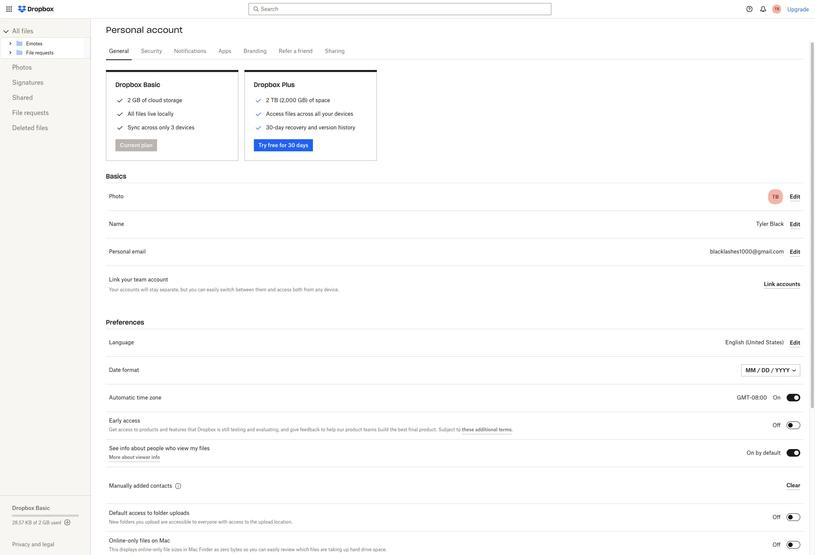 Task type: locate. For each thing, give the bounding box(es) containing it.
to left everyone on the bottom
[[192, 520, 197, 525]]

0 horizontal spatial easily
[[207, 287, 219, 293]]

on right the 08:00 in the right bottom of the page
[[774, 396, 781, 401]]

2 right kb
[[38, 521, 41, 526]]

dropbox basic up 2 gb of cloud storage
[[115, 81, 160, 89]]

0 vertical spatial off
[[773, 423, 781, 429]]

general tab
[[106, 42, 132, 61]]

0 vertical spatial on
[[774, 396, 781, 401]]

0 vertical spatial your
[[322, 111, 333, 117]]

access left both
[[277, 287, 292, 293]]

upgrade
[[788, 6, 810, 12]]

edit button for english (united states)
[[790, 339, 801, 348]]

0 horizontal spatial all
[[12, 28, 20, 34]]

0 vertical spatial requests
[[35, 51, 54, 55]]

1 horizontal spatial all
[[128, 111, 134, 117]]

1 horizontal spatial upload
[[258, 520, 273, 525]]

between
[[236, 287, 254, 293]]

1 vertical spatial recommended image
[[254, 123, 263, 133]]

2 tb (2,000 gb) of space
[[266, 97, 330, 103]]

on left by
[[747, 451, 755, 456]]

upload left location.
[[258, 520, 273, 525]]

on for on
[[774, 396, 781, 401]]

see info about people who view my files more about viewer info
[[109, 446, 210, 460]]

finder
[[199, 548, 213, 552]]

1 vertical spatial the
[[250, 520, 257, 525]]

you right but
[[189, 287, 197, 293]]

0 vertical spatial you
[[189, 287, 197, 293]]

2 off from the top
[[773, 515, 781, 521]]

2 recommended image from the top
[[254, 123, 263, 133]]

help
[[327, 428, 336, 432]]

1 vertical spatial on
[[747, 451, 755, 456]]

0 horizontal spatial info
[[120, 446, 130, 452]]

branding
[[244, 49, 267, 54]]

file
[[26, 51, 34, 55], [12, 110, 23, 116]]

only up displays
[[128, 539, 138, 544]]

folder
[[154, 511, 168, 516]]

0 vertical spatial account
[[147, 25, 183, 35]]

1 vertical spatial account
[[148, 278, 168, 283]]

dropbox plus
[[254, 81, 295, 89]]

of left cloud
[[142, 97, 147, 103]]

link inside link accounts button
[[764, 281, 776, 287]]

easily left switch
[[207, 287, 219, 293]]

edit button for tyler black
[[790, 220, 801, 229]]

1 vertical spatial easily
[[268, 548, 280, 552]]

0 horizontal spatial upload
[[145, 520, 160, 525]]

files right my
[[199, 446, 210, 452]]

1 horizontal spatial are
[[321, 548, 327, 552]]

0 horizontal spatial you
[[136, 520, 144, 525]]

1 horizontal spatial basic
[[144, 81, 160, 89]]

more about viewer info button
[[109, 453, 160, 462]]

access right early
[[123, 419, 140, 424]]

1 horizontal spatial dropbox basic
[[115, 81, 160, 89]]

of for 28.57 kb of 2 gb used
[[33, 521, 37, 526]]

tab list containing general
[[106, 41, 804, 61]]

0 vertical spatial dropbox basic
[[115, 81, 160, 89]]

are down the folder on the bottom left of page
[[161, 520, 168, 525]]

all inside tree
[[12, 28, 20, 34]]

and
[[308, 124, 318, 131], [268, 287, 276, 293], [160, 428, 168, 432], [247, 428, 255, 432], [281, 428, 289, 432], [31, 541, 41, 548]]

upload down the folder on the bottom left of page
[[145, 520, 160, 525]]

edit button for blacklashes1000@gmail.com
[[790, 248, 801, 257]]

security tab
[[138, 42, 165, 61]]

your
[[322, 111, 333, 117], [121, 278, 132, 283]]

1 vertical spatial file requests
[[12, 110, 49, 116]]

the
[[390, 428, 397, 432], [250, 520, 257, 525]]

group
[[1, 37, 91, 59]]

3 edit from the top
[[790, 249, 801, 255]]

0 vertical spatial can
[[198, 287, 206, 293]]

dropbox logo - go to the homepage image
[[15, 3, 56, 15]]

2 edit from the top
[[790, 221, 801, 227]]

friend
[[298, 49, 313, 54]]

can right but
[[198, 287, 206, 293]]

are
[[161, 520, 168, 525], [321, 548, 327, 552]]

0 horizontal spatial link
[[109, 278, 120, 283]]

location.
[[274, 520, 293, 525]]

you inside the 'default access to folder uploads new folders you upload are accessible to everyone with access to the upload location.'
[[136, 520, 144, 525]]

more
[[109, 455, 121, 460]]

deleted files link
[[12, 121, 79, 136]]

0 vertical spatial the
[[390, 428, 397, 432]]

mac right in
[[189, 548, 198, 552]]

your left team
[[121, 278, 132, 283]]

1 vertical spatial devices
[[176, 124, 195, 131]]

2 for dropbox basic
[[128, 97, 131, 103]]

get more space image
[[63, 518, 72, 527]]

personal email
[[109, 250, 146, 255]]

all down dropbox logo - go to the homepage
[[12, 28, 20, 34]]

0 horizontal spatial 2
[[38, 521, 41, 526]]

you right folders
[[136, 520, 144, 525]]

1 / from the left
[[758, 367, 761, 374]]

all for all files
[[12, 28, 20, 34]]

1 horizontal spatial link
[[764, 281, 776, 287]]

1 vertical spatial across
[[142, 124, 158, 131]]

dropbox basic up kb
[[12, 505, 50, 512]]

0 horizontal spatial file
[[12, 110, 23, 116]]

off for default access to folder uploads
[[773, 515, 781, 521]]

0 vertical spatial info
[[120, 446, 130, 452]]

1 horizontal spatial the
[[390, 428, 397, 432]]

1 vertical spatial about
[[122, 455, 135, 460]]

branding tab
[[241, 42, 270, 61]]

and left give
[[281, 428, 289, 432]]

edit for english (united states)
[[790, 339, 801, 346]]

basic up 2 gb of cloud storage
[[144, 81, 160, 89]]

1 horizontal spatial file
[[26, 51, 34, 55]]

separate,
[[160, 287, 179, 293]]

default access to folder uploads new folders you upload are accessible to everyone with access to the upload location.
[[109, 511, 293, 525]]

tb left (2,000
[[271, 97, 278, 103]]

zero
[[220, 548, 229, 552]]

0 horizontal spatial are
[[161, 520, 168, 525]]

blacklashes1000@gmail.com
[[711, 250, 784, 255]]

give
[[290, 428, 299, 432]]

privacy and legal link
[[12, 541, 91, 548]]

info down people on the left bottom of the page
[[152, 455, 160, 460]]

history
[[338, 124, 355, 131]]

recovery
[[286, 124, 307, 131]]

photos
[[12, 65, 32, 71]]

people
[[147, 446, 164, 452]]

the inside the 'default access to folder uploads new folders you upload are accessible to everyone with access to the upload location.'
[[250, 520, 257, 525]]

2 horizontal spatial 2
[[266, 97, 269, 103]]

across down all files live locally
[[142, 124, 158, 131]]

1 vertical spatial dropbox basic
[[12, 505, 50, 512]]

/ right dd
[[771, 367, 775, 374]]

file requests inside 'all files' tree
[[26, 51, 54, 55]]

preferences
[[106, 319, 144, 326]]

0 horizontal spatial on
[[747, 451, 755, 456]]

tb button
[[771, 3, 783, 15]]

file requests down emotes at the left top of the page
[[26, 51, 54, 55]]

0 vertical spatial tb
[[775, 6, 780, 11]]

0 vertical spatial are
[[161, 520, 168, 525]]

see
[[109, 446, 119, 452]]

1 vertical spatial your
[[121, 278, 132, 283]]

1 vertical spatial file
[[12, 110, 23, 116]]

recommended image for 2
[[254, 96, 263, 105]]

file down emotes at the left top of the page
[[26, 51, 34, 55]]

contacts
[[151, 484, 172, 489]]

4 edit from the top
[[790, 339, 801, 346]]

3 edit button from the top
[[790, 248, 801, 257]]

1 vertical spatial info
[[152, 455, 160, 460]]

security
[[141, 49, 162, 54]]

only left the 3
[[159, 124, 170, 131]]

accounts for your
[[120, 287, 140, 293]]

0 horizontal spatial basic
[[36, 505, 50, 512]]

about right more
[[122, 455, 135, 460]]

teams
[[364, 428, 377, 432]]

file requests link up deleted files
[[12, 106, 79, 121]]

can
[[198, 287, 206, 293], [259, 548, 266, 552]]

tb inside popup button
[[775, 6, 780, 11]]

only
[[159, 124, 170, 131], [128, 539, 138, 544], [153, 548, 162, 552]]

recommended image
[[254, 96, 263, 105], [254, 123, 263, 133]]

0 vertical spatial gb
[[132, 97, 141, 103]]

0 horizontal spatial accounts
[[120, 287, 140, 293]]

these
[[462, 427, 474, 433]]

dropbox
[[115, 81, 142, 89], [254, 81, 280, 89], [198, 428, 216, 432], [12, 505, 34, 512]]

devices right the 3
[[176, 124, 195, 131]]

1 horizontal spatial can
[[259, 548, 266, 552]]

2 vertical spatial only
[[153, 548, 162, 552]]

can right so
[[259, 548, 266, 552]]

link for link your team account
[[109, 278, 120, 283]]

0 vertical spatial file
[[26, 51, 34, 55]]

0 vertical spatial personal
[[106, 25, 144, 35]]

refer a friend tab
[[276, 42, 316, 61]]

basic up 28.57 kb of 2 gb used
[[36, 505, 50, 512]]

requests up deleted files
[[24, 110, 49, 116]]

which
[[296, 548, 309, 552]]

0 vertical spatial easily
[[207, 287, 219, 293]]

personal up general
[[106, 25, 144, 35]]

tb up black
[[773, 193, 779, 200]]

2 up all files live locally
[[128, 97, 131, 103]]

accounts for link
[[777, 281, 801, 287]]

1 recommended image from the top
[[254, 96, 263, 105]]

2 vertical spatial you
[[250, 548, 257, 552]]

files right deleted
[[36, 125, 48, 131]]

to left these
[[457, 428, 461, 432]]

0 horizontal spatial the
[[250, 520, 257, 525]]

file down shared
[[12, 110, 23, 116]]

2 vertical spatial off
[[773, 543, 781, 548]]

to left products
[[134, 428, 138, 432]]

gb left cloud
[[132, 97, 141, 103]]

but
[[181, 287, 188, 293]]

info right see
[[120, 446, 130, 452]]

recommended image left 30-
[[254, 123, 263, 133]]

and left features
[[160, 428, 168, 432]]

1 vertical spatial basic
[[36, 505, 50, 512]]

1 vertical spatial gb
[[43, 521, 50, 526]]

english (united states)
[[726, 340, 784, 346]]

0 horizontal spatial devices
[[176, 124, 195, 131]]

tyler
[[757, 222, 769, 227]]

0 vertical spatial file requests
[[26, 51, 54, 55]]

space.
[[373, 548, 387, 552]]

0 vertical spatial mac
[[159, 539, 170, 544]]

and left "legal"
[[31, 541, 41, 548]]

0 vertical spatial only
[[159, 124, 170, 131]]

mm
[[746, 367, 756, 374]]

sync
[[128, 124, 140, 131]]

dropbox left is
[[198, 428, 216, 432]]

devices up history on the left top
[[335, 111, 354, 117]]

2
[[128, 97, 131, 103], [266, 97, 269, 103], [38, 521, 41, 526]]

file requests link up photos link
[[16, 48, 84, 57]]

1 vertical spatial off
[[773, 515, 781, 521]]

your right the all
[[322, 111, 333, 117]]

team
[[134, 278, 147, 283]]

3 off from the top
[[773, 543, 781, 548]]

1 horizontal spatial info
[[152, 455, 160, 460]]

file requests link inside 'all files' tree
[[16, 48, 84, 57]]

are inside the 'default access to folder uploads new folders you upload are accessible to everyone with access to the upload location.'
[[161, 520, 168, 525]]

to
[[134, 428, 138, 432], [321, 428, 325, 432], [457, 428, 461, 432], [147, 511, 152, 516], [192, 520, 197, 525], [245, 520, 249, 525]]

requests
[[35, 51, 54, 55], [24, 110, 49, 116]]

of right gb)
[[309, 97, 314, 103]]

2 edit button from the top
[[790, 220, 801, 229]]

to left help
[[321, 428, 325, 432]]

0 horizontal spatial of
[[33, 521, 37, 526]]

tb left upgrade 'link'
[[775, 6, 780, 11]]

legal
[[42, 541, 54, 548]]

1 horizontal spatial 2
[[128, 97, 131, 103]]

uploads
[[170, 511, 189, 516]]

in
[[183, 548, 187, 552]]

access files across all your devices
[[266, 111, 354, 117]]

all files tree
[[1, 25, 91, 59]]

1 horizontal spatial on
[[774, 396, 781, 401]]

stay
[[150, 287, 159, 293]]

0 horizontal spatial gb
[[43, 521, 50, 526]]

all files
[[12, 28, 33, 34]]

plus
[[282, 81, 295, 89]]

shared
[[12, 95, 33, 101]]

about up more about viewer info button
[[131, 446, 146, 452]]

Search text field
[[261, 5, 538, 13]]

early
[[109, 419, 122, 424]]

1 horizontal spatial easily
[[268, 548, 280, 552]]

4 edit button from the top
[[790, 339, 801, 348]]

review
[[281, 548, 295, 552]]

link for link accounts
[[764, 281, 776, 287]]

try free for 30 days button
[[254, 139, 313, 151]]

0 horizontal spatial your
[[121, 278, 132, 283]]

tab list
[[106, 41, 804, 61]]

mac up the 'file'
[[159, 539, 170, 544]]

files left live
[[136, 111, 146, 117]]

30-day recovery and version history
[[266, 124, 355, 131]]

recommended image up recommended image
[[254, 96, 263, 105]]

file requests up deleted files
[[12, 110, 49, 116]]

0 horizontal spatial /
[[758, 367, 761, 374]]

easily left review
[[268, 548, 280, 552]]

0 vertical spatial recommended image
[[254, 96, 263, 105]]

to left the folder on the bottom left of page
[[147, 511, 152, 516]]

1 horizontal spatial across
[[297, 111, 314, 117]]

you right so
[[250, 548, 257, 552]]

0 vertical spatial all
[[12, 28, 20, 34]]

1 off from the top
[[773, 423, 781, 429]]

1 horizontal spatial /
[[771, 367, 775, 374]]

displays
[[120, 548, 137, 552]]

hard
[[350, 548, 360, 552]]

across left the all
[[297, 111, 314, 117]]

this
[[109, 548, 118, 552]]

dropbox inside early access get access to products and features that dropbox is still testing and evaluating, and give feedback to help our product teams build the best final product. subject to these additional terms .
[[198, 428, 216, 432]]

easily inside online-only files on mac this displays online-only file sizes in mac finder as zero bytes so you can easily review which files are taking up hard drive space.
[[268, 548, 280, 552]]

all up "sync"
[[128, 111, 134, 117]]

1 vertical spatial can
[[259, 548, 266, 552]]

are left taking
[[321, 548, 327, 552]]

1 vertical spatial personal
[[109, 250, 131, 255]]

0 vertical spatial file requests link
[[16, 48, 84, 57]]

files up emotes at the left top of the page
[[21, 28, 33, 34]]

mm / dd / yyyy button
[[742, 365, 801, 377]]

the up online-only files on mac this displays online-only file sizes in mac finder as zero bytes so you can easily review which files are taking up hard drive space.
[[250, 520, 257, 525]]

1 horizontal spatial you
[[189, 287, 197, 293]]

1 vertical spatial are
[[321, 548, 327, 552]]

only left the 'file'
[[153, 548, 162, 552]]

0 horizontal spatial across
[[142, 124, 158, 131]]

gb left 'used'
[[43, 521, 50, 526]]

emotes link
[[16, 39, 84, 48]]

dropbox left the plus
[[254, 81, 280, 89]]

1 vertical spatial you
[[136, 520, 144, 525]]

1 horizontal spatial of
[[142, 97, 147, 103]]

requests down emotes link
[[35, 51, 54, 55]]

personal left email
[[109, 250, 131, 255]]

2 up access
[[266, 97, 269, 103]]

account up stay
[[148, 278, 168, 283]]

account up the security tab at the left of the page
[[147, 25, 183, 35]]

1 horizontal spatial devices
[[335, 111, 354, 117]]

of right kb
[[33, 521, 37, 526]]

1 horizontal spatial accounts
[[777, 281, 801, 287]]

accounts inside button
[[777, 281, 801, 287]]

the left best
[[390, 428, 397, 432]]

/ left dd
[[758, 367, 761, 374]]

as
[[214, 548, 219, 552]]

edit button
[[790, 192, 801, 201], [790, 220, 801, 229], [790, 248, 801, 257], [790, 339, 801, 348]]

2 horizontal spatial you
[[250, 548, 257, 552]]

30
[[288, 142, 295, 148]]

is
[[217, 428, 221, 432]]

personal for personal account
[[106, 25, 144, 35]]



Task type: describe. For each thing, give the bounding box(es) containing it.
group containing emotes
[[1, 37, 91, 59]]

.
[[512, 428, 513, 432]]

try free for 30 days
[[259, 142, 309, 148]]

accessible
[[169, 520, 191, 525]]

new
[[109, 520, 119, 525]]

sync across only 3 devices
[[128, 124, 195, 131]]

for
[[280, 142, 287, 148]]

gmt-08:00
[[737, 396, 768, 401]]

2 for dropbox plus
[[266, 97, 269, 103]]

manually
[[109, 484, 132, 489]]

2 / from the left
[[771, 367, 775, 374]]

files inside see info about people who view my files more about viewer info
[[199, 446, 210, 452]]

online-
[[138, 548, 153, 552]]

evaluating,
[[256, 428, 280, 432]]

used
[[51, 521, 61, 526]]

access right with
[[229, 520, 244, 525]]

default
[[109, 511, 127, 516]]

2 upload from the left
[[258, 520, 273, 525]]

on
[[152, 539, 158, 544]]

0 horizontal spatial dropbox basic
[[12, 505, 50, 512]]

will
[[141, 287, 148, 293]]

1 horizontal spatial gb
[[132, 97, 141, 103]]

and right testing
[[247, 428, 255, 432]]

0 vertical spatial basic
[[144, 81, 160, 89]]

can inside online-only files on mac this displays online-only file sizes in mac finder as zero bytes so you can easily review which files are taking up hard drive space.
[[259, 548, 266, 552]]

2 horizontal spatial of
[[309, 97, 314, 103]]

on for on by default
[[747, 451, 755, 456]]

1 horizontal spatial your
[[322, 111, 333, 117]]

date format
[[109, 368, 139, 373]]

you inside online-only files on mac this displays online-only file sizes in mac finder as zero bytes so you can easily review which files are taking up hard drive space.
[[250, 548, 257, 552]]

gb)
[[298, 97, 308, 103]]

locally
[[158, 111, 174, 117]]

access right get
[[118, 428, 133, 432]]

upgrade link
[[788, 6, 810, 12]]

yyyy
[[776, 367, 790, 374]]

features
[[169, 428, 187, 432]]

0 vertical spatial across
[[297, 111, 314, 117]]

dropbox up 28.57
[[12, 505, 34, 512]]

2 gb of cloud storage
[[128, 97, 182, 103]]

recommended image for 30-
[[254, 123, 263, 133]]

all
[[315, 111, 321, 117]]

1 vertical spatial tb
[[271, 97, 278, 103]]

files right which
[[311, 548, 319, 552]]

early access get access to products and features that dropbox is still testing and evaluating, and give feedback to help our product teams build the best final product. subject to these additional terms .
[[109, 419, 513, 433]]

all files link
[[12, 25, 91, 37]]

files inside tree
[[21, 28, 33, 34]]

version
[[319, 124, 337, 131]]

online-
[[109, 539, 128, 544]]

files inside "link"
[[36, 125, 48, 131]]

personal for personal email
[[109, 250, 131, 255]]

link your team account
[[109, 278, 168, 283]]

bytes
[[231, 548, 242, 552]]

zone
[[150, 396, 161, 401]]

black
[[770, 222, 784, 227]]

recommended image
[[254, 110, 263, 119]]

shared link
[[12, 90, 79, 106]]

off for early access
[[773, 423, 781, 429]]

from
[[304, 287, 314, 293]]

sizes
[[171, 548, 182, 552]]

deleted files
[[12, 125, 48, 131]]

time
[[137, 396, 148, 401]]

device.
[[324, 287, 339, 293]]

dropbox up 2 gb of cloud storage
[[115, 81, 142, 89]]

files down (2,000
[[285, 111, 296, 117]]

free
[[268, 142, 278, 148]]

edit for blacklashes1000@gmail.com
[[790, 249, 801, 255]]

final
[[409, 428, 418, 432]]

0 vertical spatial about
[[131, 446, 146, 452]]

our
[[337, 428, 344, 432]]

personal account
[[106, 25, 183, 35]]

all for all files live locally
[[128, 111, 134, 117]]

requests inside 'all files' tree
[[35, 51, 54, 55]]

access up folders
[[129, 511, 146, 516]]

notifications
[[174, 49, 206, 54]]

my
[[190, 446, 198, 452]]

1 edit from the top
[[790, 193, 801, 200]]

are inside online-only files on mac this displays online-only file sizes in mac finder as zero bytes so you can easily review which files are taking up hard drive space.
[[321, 548, 327, 552]]

general
[[109, 49, 129, 54]]

online-only files on mac this displays online-only file sizes in mac finder as zero bytes so you can easily review which files are taking up hard drive space.
[[109, 539, 387, 552]]

to up online-only files on mac this displays online-only file sizes in mac finder as zero bytes so you can easily review which files are taking up hard drive space.
[[245, 520, 249, 525]]

clear button
[[787, 481, 801, 490]]

notifications tab
[[171, 42, 209, 61]]

testing
[[231, 428, 246, 432]]

link accounts button
[[764, 280, 801, 289]]

1 edit button from the top
[[790, 192, 801, 201]]

and down access files across all your devices
[[308, 124, 318, 131]]

0 horizontal spatial can
[[198, 287, 206, 293]]

of for 2 gb of cloud storage
[[142, 97, 147, 103]]

the inside early access get access to products and features that dropbox is still testing and evaluating, and give feedback to help our product teams build the best final product. subject to these additional terms .
[[390, 428, 397, 432]]

who
[[165, 446, 176, 452]]

apps tab
[[215, 42, 235, 61]]

(2,000
[[280, 97, 297, 103]]

signatures
[[12, 80, 43, 86]]

them
[[256, 287, 267, 293]]

manually added contacts
[[109, 484, 172, 489]]

states)
[[766, 340, 784, 346]]

1 vertical spatial requests
[[24, 110, 49, 116]]

get
[[109, 428, 117, 432]]

files up online-
[[140, 539, 150, 544]]

1 vertical spatial only
[[128, 539, 138, 544]]

days
[[297, 142, 309, 148]]

with
[[218, 520, 228, 525]]

2 vertical spatial tb
[[773, 193, 779, 200]]

both
[[293, 287, 303, 293]]

sharing
[[325, 49, 345, 54]]

28.57 kb of 2 gb used
[[12, 521, 61, 526]]

access
[[266, 111, 284, 117]]

basics
[[106, 173, 126, 180]]

off for online-only files on mac
[[773, 543, 781, 548]]

1 vertical spatial mac
[[189, 548, 198, 552]]

build
[[378, 428, 389, 432]]

edit for tyler black
[[790, 221, 801, 227]]

tyler black
[[757, 222, 784, 227]]

global header element
[[0, 0, 816, 19]]

view
[[177, 446, 189, 452]]

1 upload from the left
[[145, 520, 160, 525]]

photo
[[109, 194, 124, 200]]

additional
[[476, 427, 498, 433]]

and right them
[[268, 287, 276, 293]]

dd
[[762, 367, 770, 374]]

deleted
[[12, 125, 34, 131]]

so
[[244, 548, 248, 552]]

added
[[133, 484, 149, 489]]

english
[[726, 340, 745, 346]]

try
[[259, 142, 267, 148]]

sharing tab
[[322, 42, 348, 61]]

1 vertical spatial file requests link
[[12, 106, 79, 121]]

0 vertical spatial devices
[[335, 111, 354, 117]]

up
[[344, 548, 349, 552]]

viewer
[[136, 455, 150, 460]]

0 horizontal spatial mac
[[159, 539, 170, 544]]

everyone
[[198, 520, 217, 525]]

date
[[109, 368, 121, 373]]

product
[[346, 428, 362, 432]]

day
[[275, 124, 284, 131]]

file inside 'all files' tree
[[26, 51, 34, 55]]

mm / dd / yyyy
[[746, 367, 790, 374]]

your accounts will stay separate, but you can easily switch between them and access both from any device.
[[109, 287, 339, 293]]



Task type: vqa. For each thing, say whether or not it's contained in the screenshot.
the
yes



